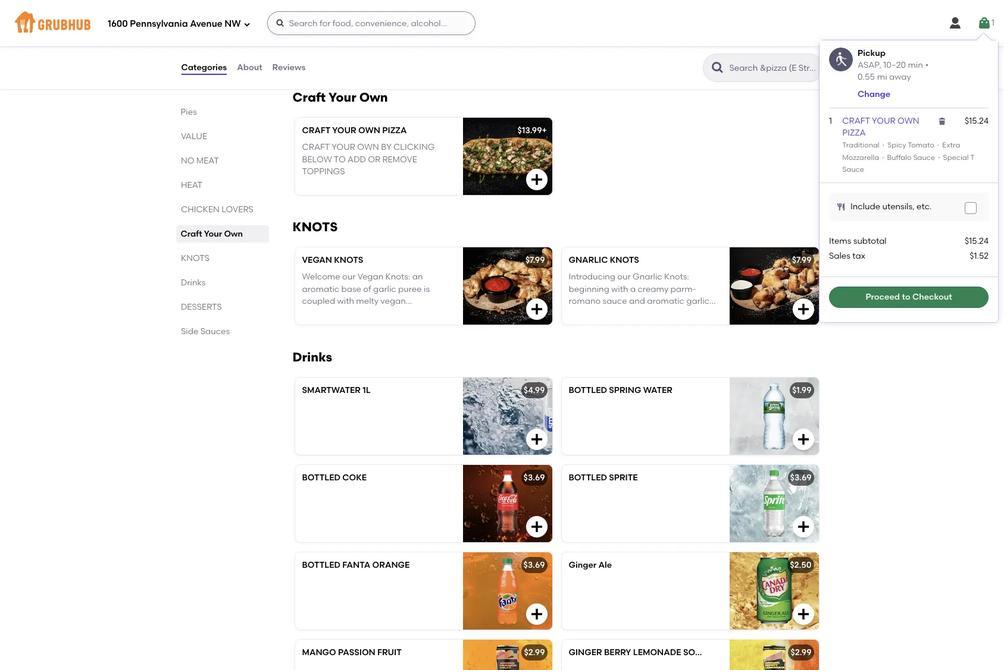 Task type: vqa. For each thing, say whether or not it's contained in the screenshot.
NO
yes



Task type: describe. For each thing, give the bounding box(es) containing it.
1 horizontal spatial craft your own pizza
[[842, 116, 919, 138]]

no meat tab
[[181, 155, 264, 167]]

sauce for ∙ buffalo sauce
[[913, 153, 935, 162]]

2 $15.24 from the top
[[965, 237, 989, 247]]

svg image for vegan knots 'image'
[[529, 302, 544, 317]]

fanta
[[342, 561, 370, 571]]

$2.99 for ginger berry lemonade soda
[[791, 648, 812, 658]]

spring
[[609, 386, 641, 396]]

your inside craft your own by clicking below to add or remove toppings
[[332, 142, 355, 153]]

value tab
[[181, 130, 264, 143]]

pickup icon image
[[829, 48, 853, 71]]

1600
[[108, 18, 128, 29]]

remove
[[382, 155, 417, 165]]

chicken
[[181, 205, 219, 215]]

∙ down the traditional ∙ spicy tomato
[[881, 153, 885, 162]]

svg image for craft your own pizza image
[[529, 173, 544, 187]]

etc.
[[917, 202, 932, 212]]

1 horizontal spatial craft your own
[[293, 90, 388, 105]]

main navigation navigation
[[0, 0, 1004, 46]]

side sauces
[[181, 327, 230, 337]]

coke
[[342, 473, 367, 483]]

side
[[181, 327, 198, 337]]

special t sauce
[[842, 153, 975, 174]]

min
[[908, 60, 923, 70]]

smartwater 1l image
[[463, 378, 552, 455]]

checkout
[[912, 292, 952, 302]]

knots inside tab
[[181, 254, 209, 264]]

gnarlic knots
[[569, 255, 639, 265]]

categories
[[181, 62, 227, 73]]

svg image for bottled spring water image
[[796, 433, 810, 447]]

sauce for special t sauce
[[842, 166, 864, 174]]

vegan knots image
[[463, 248, 552, 325]]

water
[[643, 386, 672, 396]]

gnarlic knots image
[[729, 248, 819, 325]]

drinks tab
[[181, 277, 264, 289]]

tooltip containing pickup
[[820, 33, 998, 323]]

t
[[970, 153, 975, 162]]

by
[[381, 142, 391, 153]]

reviews button
[[272, 46, 306, 89]]

toppings
[[302, 167, 345, 177]]

passion
[[338, 648, 375, 658]]

craft inside craft your own pizza
[[842, 116, 870, 126]]

lovers
[[221, 205, 253, 215]]

mozzarella
[[842, 153, 879, 162]]

10–20
[[883, 60, 906, 70]]

bottled for bottled sprite
[[569, 473, 607, 483]]

1 vertical spatial drinks
[[293, 350, 332, 365]]

ale
[[598, 561, 612, 571]]

below
[[302, 155, 332, 165]]

sprite
[[609, 473, 638, 483]]

knots tab
[[181, 252, 264, 265]]

svg image for ginger ale image
[[796, 608, 810, 622]]

$2.99 for mango passion fruit
[[524, 648, 545, 658]]

$4.99
[[524, 386, 545, 396]]

soda
[[683, 648, 707, 658]]

change
[[858, 89, 890, 99]]

pies tab
[[181, 106, 264, 118]]

special
[[943, 153, 969, 162]]

chicken lovers
[[181, 205, 253, 215]]

own up craft your own by clicking below to add or remove toppings
[[358, 126, 380, 136]]

bottled fanta orange
[[302, 561, 410, 571]]

tax
[[852, 251, 865, 261]]

vegan knots
[[302, 255, 363, 265]]

1 inside tooltip
[[829, 116, 832, 126]]

own inside craft your own pizza
[[898, 116, 919, 126]]

bottled coke
[[302, 473, 367, 483]]

heat
[[181, 180, 202, 190]]

craft your own pizza image
[[463, 118, 552, 195]]

add
[[348, 155, 366, 165]]

categories button
[[181, 46, 227, 89]]

$3.69 for bottled sprite
[[524, 473, 545, 483]]

bottled fanta orange image
[[463, 553, 552, 630]]

$1.99
[[792, 386, 812, 396]]

sales
[[829, 251, 850, 261]]

drinks inside tab
[[181, 278, 205, 288]]

svg image for cbr image
[[796, 42, 810, 57]]

dirty bird image
[[463, 0, 552, 65]]

sauces
[[200, 327, 230, 337]]

bottled sprite
[[569, 473, 638, 483]]

mi
[[877, 72, 887, 82]]

mango passion fruit
[[302, 648, 402, 658]]

chicken lovers tab
[[181, 204, 264, 216]]

fruit
[[377, 648, 402, 658]]

sales tax
[[829, 251, 865, 261]]

include
[[850, 202, 880, 212]]

ginger
[[569, 561, 596, 571]]

reviews
[[272, 62, 305, 73]]

bottled for bottled fanta orange
[[302, 561, 340, 571]]

svg image inside 1 button
[[977, 16, 992, 30]]

tomato
[[908, 141, 934, 150]]

1 horizontal spatial own
[[359, 90, 388, 105]]

bottled for bottled spring water
[[569, 386, 607, 396]]

utensils,
[[882, 202, 915, 212]]

cbr image
[[729, 0, 819, 65]]

meat
[[196, 156, 219, 166]]

Search &pizza (E Street) search field
[[728, 62, 819, 74]]

Search for food, convenience, alcohol... search field
[[267, 11, 475, 35]]

desserts
[[181, 302, 222, 312]]

no
[[181, 156, 194, 166]]

∙ buffalo sauce
[[879, 153, 935, 162]]

$1.52
[[970, 251, 989, 261]]

bottled sprite image
[[729, 465, 819, 543]]

bottled spring water
[[569, 386, 672, 396]]

extra mozzarella
[[842, 141, 960, 162]]

0.55
[[858, 72, 875, 82]]



Task type: locate. For each thing, give the bounding box(es) containing it.
proceed to checkout
[[866, 292, 952, 302]]

0 horizontal spatial $7.99
[[525, 255, 545, 265]]

craft your own inside tab
[[181, 229, 243, 239]]

1 vertical spatial sauce
[[842, 166, 864, 174]]

heat tab
[[181, 179, 264, 192]]

craft your own tab
[[181, 228, 264, 240]]

change button
[[858, 88, 890, 101]]

0 vertical spatial $15.24
[[965, 116, 989, 126]]

1
[[992, 18, 995, 28], [829, 116, 832, 126]]

$13.99 +
[[518, 126, 547, 136]]

bottled coke image
[[463, 465, 552, 543]]

bottled left sprite
[[569, 473, 607, 483]]

own up 'or'
[[357, 142, 379, 153]]

drinks
[[181, 278, 205, 288], [293, 350, 332, 365]]

side sauces tab
[[181, 326, 264, 338]]

your inside tab
[[204, 229, 222, 239]]

craft your own by clicking below to add or remove toppings
[[302, 142, 435, 177]]

tooltip
[[820, 33, 998, 323]]

own inside tab
[[224, 229, 243, 239]]

ginger berry lemonade soda image
[[729, 640, 819, 671]]

1 $15.24 from the top
[[965, 116, 989, 126]]

items
[[829, 237, 851, 247]]

desserts tab
[[181, 301, 264, 314]]

spicy
[[887, 141, 906, 150]]

0 vertical spatial sauce
[[913, 153, 935, 162]]

1 vertical spatial 1
[[829, 116, 832, 126]]

1 vertical spatial $15.24
[[965, 237, 989, 247]]

knots right 'vegan'
[[334, 255, 363, 265]]

craft
[[842, 116, 870, 126], [302, 126, 331, 136], [302, 142, 330, 153]]

0 vertical spatial your
[[328, 90, 356, 105]]

0 vertical spatial 1
[[992, 18, 995, 28]]

about
[[237, 62, 262, 73]]

$7.99
[[525, 255, 545, 265], [792, 255, 812, 265]]

bottled left fanta
[[302, 561, 340, 571]]

svg image
[[977, 16, 992, 30], [275, 18, 285, 28], [243, 21, 250, 28], [529, 42, 544, 57], [937, 117, 947, 126], [836, 203, 846, 212], [529, 433, 544, 447], [529, 520, 544, 534], [796, 520, 810, 534], [529, 608, 544, 622]]

gnarlic
[[569, 255, 608, 265]]

$2.50
[[790, 561, 812, 571]]

orange
[[372, 561, 410, 571]]

away
[[889, 72, 911, 82]]

1 $2.99 from the left
[[524, 648, 545, 658]]

own down lovers
[[224, 229, 243, 239]]

sauce inside the special t sauce
[[842, 166, 864, 174]]

1 vertical spatial craft your own
[[181, 229, 243, 239]]

0 vertical spatial craft your own
[[293, 90, 388, 105]]

craft your own down chicken lovers on the top of the page
[[181, 229, 243, 239]]

no meat
[[181, 156, 219, 166]]

1 vertical spatial your
[[204, 229, 222, 239]]

0 horizontal spatial drinks
[[181, 278, 205, 288]]

knots up 'vegan'
[[293, 220, 338, 235]]

1 vertical spatial own
[[224, 229, 243, 239]]

smartwater 1l
[[302, 386, 371, 396]]

drinks up 'smartwater'
[[293, 350, 332, 365]]

craft your own
[[293, 90, 388, 105], [181, 229, 243, 239]]

0 horizontal spatial 1
[[829, 116, 832, 126]]

ginger
[[569, 648, 602, 658]]

traditional ∙ spicy tomato
[[842, 141, 934, 150]]

craft inside craft your own by clicking below to add or remove toppings
[[302, 142, 330, 153]]

or
[[368, 155, 380, 165]]

knots
[[293, 220, 338, 235], [181, 254, 209, 264], [334, 255, 363, 265], [610, 255, 639, 265]]

2 $7.99 from the left
[[792, 255, 812, 265]]

bottled spring water image
[[729, 378, 819, 455]]

asap,
[[858, 60, 881, 70]]

1 horizontal spatial craft
[[293, 90, 326, 105]]

craft your own pizza link
[[842, 116, 919, 138]]

sauce down mozzarella
[[842, 166, 864, 174]]

1 horizontal spatial drinks
[[293, 350, 332, 365]]

own up spicy
[[898, 116, 919, 126]]

0 horizontal spatial craft your own pizza
[[302, 126, 407, 136]]

avenue
[[190, 18, 222, 29]]

buffalo
[[887, 153, 912, 162]]

+
[[542, 126, 547, 136]]

bottled left the coke
[[302, 473, 340, 483]]

svg image inside main navigation navigation
[[948, 16, 962, 30]]

proceed to checkout button
[[829, 287, 989, 308]]

craft your own pizza up the traditional ∙ spicy tomato
[[842, 116, 919, 138]]

svg image for 'gnarlic knots' image
[[796, 302, 810, 317]]

ginger ale image
[[729, 553, 819, 630]]

own
[[898, 116, 919, 126], [358, 126, 380, 136], [357, 142, 379, 153]]

craft down chicken
[[181, 229, 202, 239]]

knots right gnarlic
[[610, 255, 639, 265]]

$3.69
[[524, 473, 545, 483], [790, 473, 812, 483], [524, 561, 545, 571]]

mango passion fruit image
[[463, 640, 552, 671]]

drinks up desserts on the top
[[181, 278, 205, 288]]

craft
[[293, 90, 326, 105], [181, 229, 202, 239]]

1 horizontal spatial $2.99
[[791, 648, 812, 658]]

pizza up by
[[382, 126, 407, 136]]

extra
[[942, 141, 960, 150]]

$15.24 up t
[[965, 116, 989, 126]]

bottled for bottled coke
[[302, 473, 340, 483]]

items subtotal
[[829, 237, 887, 247]]

2 $2.99 from the left
[[791, 648, 812, 658]]

own
[[359, 90, 388, 105], [224, 229, 243, 239]]

smartwater
[[302, 386, 361, 396]]

svg image
[[948, 16, 962, 30], [796, 42, 810, 57], [529, 173, 544, 187], [529, 302, 544, 317], [796, 302, 810, 317], [796, 433, 810, 447], [796, 608, 810, 622]]

1 horizontal spatial 1
[[992, 18, 995, 28]]

1 inside button
[[992, 18, 995, 28]]

1600 pennsylvania avenue nw
[[108, 18, 241, 29]]

bottled left "spring"
[[569, 386, 607, 396]]

0 horizontal spatial your
[[204, 229, 222, 239]]

1 horizontal spatial $7.99
[[792, 255, 812, 265]]

your inside craft your own pizza
[[872, 116, 896, 126]]

own up by
[[359, 90, 388, 105]]

1 horizontal spatial your
[[328, 90, 356, 105]]

0 horizontal spatial craft your own
[[181, 229, 243, 239]]

∙ left spicy
[[881, 141, 886, 150]]

traditional
[[842, 141, 879, 150]]

0 horizontal spatial $2.99
[[524, 648, 545, 658]]

$7.99 left sales
[[792, 255, 812, 265]]

search icon image
[[710, 61, 725, 75]]

knots up the drinks tab
[[181, 254, 209, 264]]

$15.24 up $1.52
[[965, 237, 989, 247]]

$7.99 left gnarlic
[[525, 255, 545, 265]]

1 vertical spatial craft
[[181, 229, 202, 239]]

pies
[[181, 107, 197, 117]]

sauce down tomato
[[913, 153, 935, 162]]

1 horizontal spatial pizza
[[842, 128, 866, 138]]

own inside craft your own by clicking below to add or remove toppings
[[357, 142, 379, 153]]

craft your own pizza up add on the top of page
[[302, 126, 407, 136]]

craft your own down the reviews button
[[293, 90, 388, 105]]

value
[[181, 132, 207, 142]]

craft inside craft your own tab
[[181, 229, 202, 239]]

∙ up ∙ buffalo sauce
[[934, 141, 942, 150]]

0 horizontal spatial pizza
[[382, 126, 407, 136]]

0 vertical spatial own
[[359, 90, 388, 105]]

sauce
[[913, 153, 935, 162], [842, 166, 864, 174]]

pickup asap, 10–20 min • 0.55 mi away
[[858, 48, 929, 82]]

vegan
[[302, 255, 332, 265]]

include utensils, etc.
[[850, 202, 932, 212]]

•
[[925, 60, 929, 70]]

proceed
[[866, 292, 900, 302]]

to
[[334, 155, 346, 165]]

craft your own pizza
[[842, 116, 919, 138], [302, 126, 407, 136]]

your
[[872, 116, 896, 126], [332, 126, 356, 136], [332, 142, 355, 153]]

0 vertical spatial craft
[[293, 90, 326, 105]]

$2.99
[[524, 648, 545, 658], [791, 648, 812, 658]]

0 horizontal spatial sauce
[[842, 166, 864, 174]]

clicking
[[393, 142, 435, 153]]

$15.24
[[965, 116, 989, 126], [965, 237, 989, 247]]

mango
[[302, 648, 336, 658]]

$13.99
[[518, 126, 542, 136]]

0 horizontal spatial craft
[[181, 229, 202, 239]]

to
[[902, 292, 910, 302]]

$7.99 for gnarlic knots
[[792, 255, 812, 265]]

ginger berry lemonade soda
[[569, 648, 707, 658]]

lemonade
[[633, 648, 681, 658]]

pickup
[[858, 48, 886, 58]]

$7.99 for vegan knots
[[525, 255, 545, 265]]

pizza up traditional
[[842, 128, 866, 138]]

0 vertical spatial drinks
[[181, 278, 205, 288]]

1 button
[[977, 12, 995, 34]]

1l
[[363, 386, 371, 396]]

1 horizontal spatial sauce
[[913, 153, 935, 162]]

subtotal
[[853, 237, 887, 247]]

nw
[[225, 18, 241, 29]]

craft down the reviews button
[[293, 90, 326, 105]]

$3.69 for ginger ale
[[524, 561, 545, 571]]

∙ down extra
[[935, 153, 943, 162]]

1 $7.99 from the left
[[525, 255, 545, 265]]

ginger ale
[[569, 561, 612, 571]]

pizza
[[382, 126, 407, 136], [842, 128, 866, 138]]

pennsylvania
[[130, 18, 188, 29]]

0 horizontal spatial own
[[224, 229, 243, 239]]



